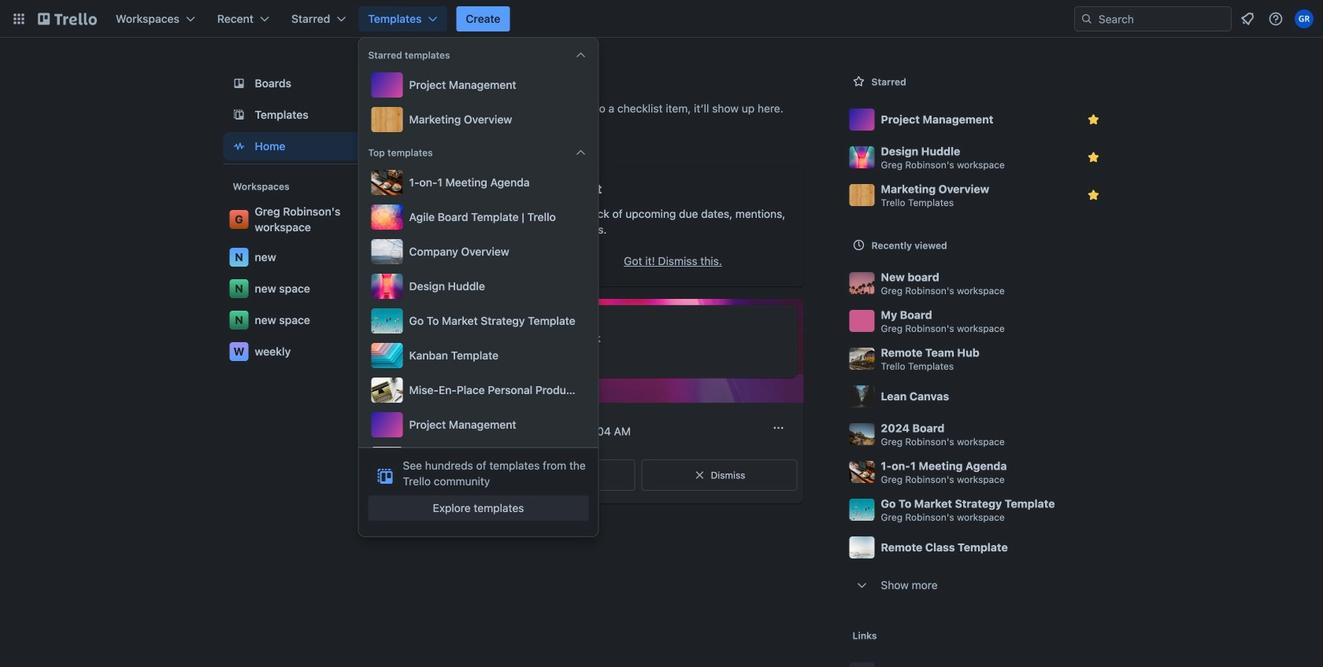 Task type: locate. For each thing, give the bounding box(es) containing it.
greg robinson (gregrobinson96) image
[[1295, 9, 1314, 28]]

click to unstar design huddle . it will be removed from your starred list. image
[[1086, 150, 1102, 165]]

1 vertical spatial menu
[[368, 167, 589, 542]]

back to home image
[[38, 6, 97, 32]]

Search field
[[1093, 8, 1231, 30]]

collapse image
[[575, 49, 587, 61]]

0 vertical spatial menu
[[368, 69, 589, 135]]

0 notifications image
[[1238, 9, 1257, 28]]

board image
[[230, 74, 249, 93]]

2 menu from the top
[[368, 167, 589, 542]]

menu
[[368, 69, 589, 135], [368, 167, 589, 542]]

home image
[[230, 137, 249, 156]]

color: green, title: none image
[[489, 315, 533, 328]]

1 menu from the top
[[368, 69, 589, 135]]

click to unstar project management. it will be removed from your starred list. image
[[1086, 112, 1102, 128]]



Task type: vqa. For each thing, say whether or not it's contained in the screenshot.
"Click to unstar Design Huddle . It will be removed from your starred list." image
yes



Task type: describe. For each thing, give the bounding box(es) containing it.
template board image
[[230, 106, 249, 124]]

click to unstar marketing overview. it will be removed from your starred list. image
[[1086, 187, 1102, 203]]

open information menu image
[[1268, 11, 1284, 27]]

menu for collapse image
[[368, 167, 589, 542]]

collapse image
[[575, 147, 587, 159]]

menu for collapse icon
[[368, 69, 589, 135]]

primary element
[[0, 0, 1323, 38]]

search image
[[1081, 13, 1093, 25]]



